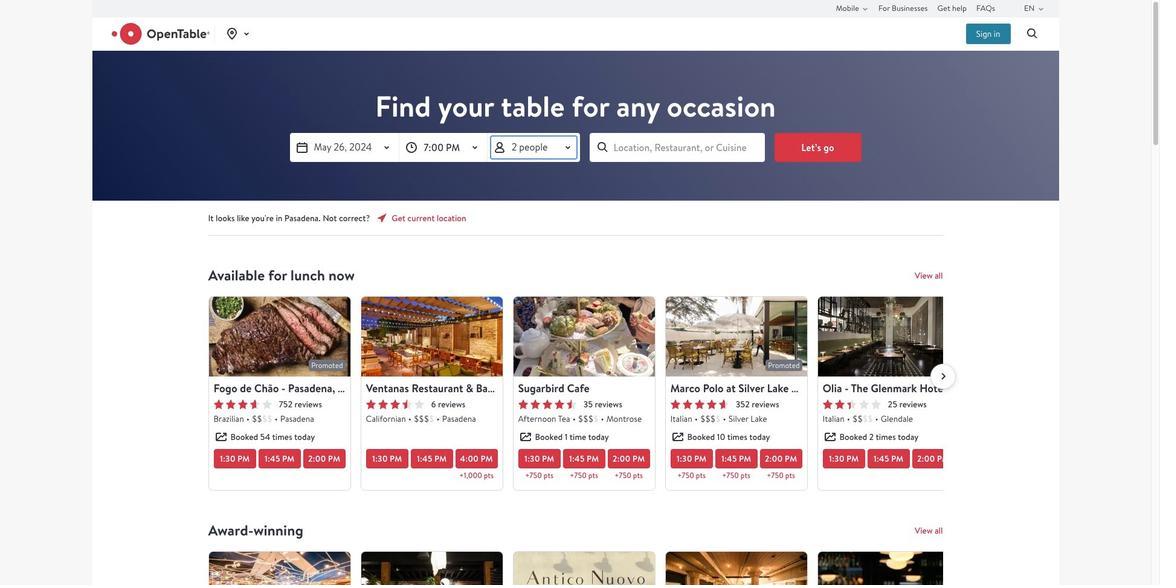 Task type: describe. For each thing, give the bounding box(es) containing it.
a photo of the factory kitchen - los angeles restaurant image
[[666, 552, 807, 585]]

2.2 stars image
[[823, 400, 881, 409]]

a photo of osteria mozza restaurant image
[[818, 552, 960, 585]]

a photo of antico nuovo restaurant image
[[514, 552, 655, 585]]

a photo of sugarbird cafe restaurant image
[[514, 297, 655, 377]]

a photo of marco polo at silver lake pool & inn restaurant image
[[666, 297, 807, 377]]

a photo of olia - the glenmark hotel restaurant image
[[818, 297, 960, 377]]



Task type: locate. For each thing, give the bounding box(es) containing it.
a photo of yangban restaurant image
[[361, 552, 503, 585]]

opentable logo image
[[112, 23, 210, 45]]

4.5 stars image
[[518, 400, 576, 409]]

a photo of ventanas restaurant & bar - the westin pasadena restaurant image
[[361, 297, 503, 377]]

4.7 stars image
[[671, 400, 729, 409]]

3.8 stars image
[[214, 400, 272, 409]]

None field
[[590, 133, 765, 162]]

a photo of fogo de chão - pasadena, ca restaurant image
[[209, 297, 350, 377]]

a photo of carlitos gardel argentine steakhouse restaurant image
[[209, 552, 350, 585]]

3.5 stars image
[[366, 400, 424, 409]]



Task type: vqa. For each thing, say whether or not it's contained in the screenshot.
A photo of Marco Polo at Silver Lake Pool & Inn restaurant
yes



